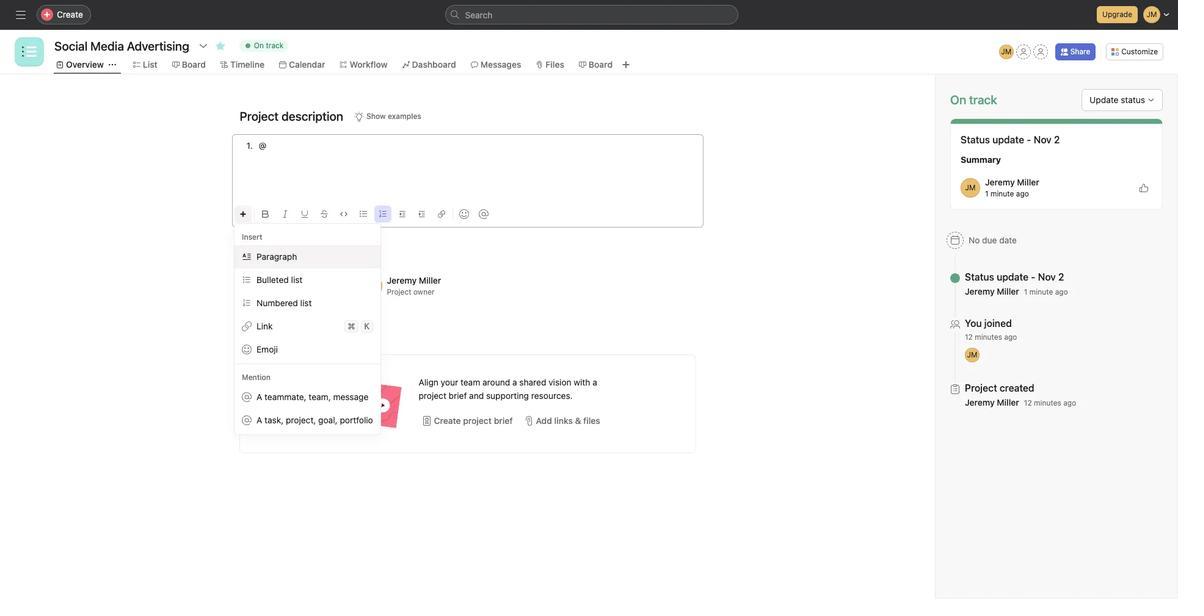 Task type: vqa. For each thing, say whether or not it's contained in the screenshot.
the bottom Create
yes



Task type: describe. For each thing, give the bounding box(es) containing it.
task,
[[265, 415, 284, 426]]

timeline
[[230, 59, 264, 70]]

increase list indent image
[[418, 211, 425, 218]]

2 a from the left
[[593, 377, 597, 388]]

bulleted
[[257, 275, 289, 285]]

2
[[1058, 272, 1064, 283]]

Search tasks, projects, and more text field
[[445, 5, 738, 24]]

status
[[1121, 95, 1145, 105]]

timeline link
[[220, 58, 264, 71]]

- for nov 2
[[1027, 134, 1031, 145]]

goal,
[[318, 415, 338, 426]]

joined
[[984, 318, 1012, 329]]

- for nov
[[1031, 272, 1036, 283]]

project inside align your team around a shared vision with a project brief and supporting resources.
[[419, 391, 446, 401]]

show examples button
[[349, 108, 427, 125]]

status update - nov 2 jeremy miller 1 minute ago
[[965, 272, 1068, 297]]

1 a from the left
[[512, 377, 517, 388]]

files
[[583, 416, 600, 426]]

a task, project, goal, portfolio
[[257, 415, 373, 426]]

remove from starred image
[[216, 41, 225, 51]]

brief inside button
[[494, 416, 513, 426]]

project created
[[965, 383, 1035, 394]]

align your team around a shared vision with a project brief and supporting resources.
[[419, 377, 597, 401]]

@
[[259, 140, 266, 151]]

customize
[[1122, 47, 1158, 56]]

emoji
[[257, 344, 278, 355]]

teammate,
[[265, 392, 306, 403]]

you
[[965, 318, 982, 329]]

mention
[[242, 373, 271, 382]]

dashboard
[[412, 59, 456, 70]]

overview link
[[56, 58, 104, 71]]

files
[[546, 59, 564, 70]]

customize button
[[1106, 43, 1164, 60]]

link
[[257, 321, 273, 332]]

upgrade
[[1103, 10, 1132, 19]]

create for create project brief
[[434, 416, 461, 426]]

ago inside project created jeremy miller 12 minutes ago
[[1064, 399, 1076, 408]]

workflow link
[[340, 58, 388, 71]]

project created jeremy miller 12 minutes ago
[[965, 383, 1076, 408]]

share button
[[1055, 43, 1096, 60]]

list image
[[22, 45, 37, 59]]

at mention image
[[479, 210, 488, 219]]

jm inside latest status update element
[[965, 183, 976, 192]]

expand sidebar image
[[16, 10, 26, 20]]

minute inside status update - nov 2 jeremy miller 1 minute ago
[[1030, 288, 1053, 297]]

jeremy miller link for project created
[[965, 398, 1019, 408]]

jeremy inside status update - nov 2 jeremy miller 1 minute ago
[[965, 286, 995, 297]]

and
[[469, 391, 484, 401]]

status update - nov 2 button
[[965, 271, 1068, 283]]

minute inside jeremy miller 1 minute ago
[[991, 189, 1014, 199]]

track
[[266, 41, 284, 50]]

create project brief
[[434, 416, 513, 426]]

code image
[[340, 211, 347, 218]]

strikethrough image
[[320, 211, 328, 218]]

key resources
[[239, 334, 317, 348]]

bulleted list
[[257, 275, 303, 285]]

ago inside 'you joined 12 minutes ago'
[[1004, 333, 1017, 342]]

team,
[[309, 392, 331, 403]]

list for bulleted list
[[291, 275, 303, 285]]

minutes inside 'you joined 12 minutes ago'
[[975, 333, 1002, 342]]

jeremy miller
[[387, 275, 441, 286]]

your
[[441, 377, 458, 388]]

underline image
[[301, 211, 308, 218]]

project roles
[[239, 249, 308, 263]]

jeremy miller link inside latest status update element
[[985, 177, 1039, 188]]

add
[[536, 416, 552, 426]]

around
[[483, 377, 510, 388]]

ago inside status update - nov 2 jeremy miller 1 minute ago
[[1055, 288, 1068, 297]]

list for numbered list
[[300, 298, 312, 308]]

update status
[[1090, 95, 1145, 105]]

jm button
[[999, 45, 1014, 59]]

decrease list indent image
[[399, 211, 406, 218]]

supporting
[[486, 391, 529, 401]]

jeremy miller 1 minute ago
[[985, 177, 1039, 199]]

due
[[982, 235, 997, 246]]

project
[[387, 288, 411, 297]]

overview
[[66, 59, 104, 70]]

miller inside jeremy miller 1 minute ago
[[1017, 177, 1039, 188]]

&
[[575, 416, 581, 426]]

k
[[364, 322, 370, 332]]

12 inside 'you joined 12 minutes ago'
[[965, 333, 973, 342]]

workflow
[[350, 59, 388, 70]]

summary
[[961, 155, 1001, 165]]



Task type: locate. For each thing, give the bounding box(es) containing it.
2 vertical spatial jm
[[967, 351, 978, 360]]

jeremy miller project owner
[[387, 275, 441, 297]]

examples
[[388, 112, 421, 121]]

0 vertical spatial 12
[[965, 333, 973, 342]]

date
[[999, 235, 1017, 246]]

1 inside status update - nov 2 jeremy miller 1 minute ago
[[1024, 288, 1028, 297]]

1 horizontal spatial minute
[[1030, 288, 1053, 297]]

jeremy miller link
[[985, 177, 1039, 188], [965, 286, 1019, 297], [965, 398, 1019, 408]]

board link left add tab icon
[[579, 58, 613, 71]]

create inside popup button
[[57, 9, 83, 20]]

portfolio
[[340, 415, 373, 426]]

0 horizontal spatial project
[[419, 391, 446, 401]]

0 vertical spatial create
[[57, 9, 83, 20]]

project inside "create project brief" button
[[463, 416, 492, 426]]

share
[[1071, 47, 1090, 56]]

0 horizontal spatial board link
[[172, 58, 206, 71]]

0 horizontal spatial board
[[182, 59, 206, 70]]

1 horizontal spatial 12
[[1024, 399, 1032, 408]]

add tab image
[[621, 60, 631, 70]]

minute down summary in the top right of the page
[[991, 189, 1014, 199]]

with
[[574, 377, 590, 388]]

owner
[[414, 288, 435, 297]]

on track
[[254, 41, 284, 50]]

create right expand sidebar icon
[[57, 9, 83, 20]]

insert
[[242, 233, 262, 242]]

project down and
[[463, 416, 492, 426]]

jm inside button
[[1001, 47, 1012, 56]]

calendar
[[289, 59, 325, 70]]

miller down status update - nov 2 button
[[997, 286, 1019, 297]]

bulleted list image
[[359, 211, 367, 218]]

list right numbered
[[300, 298, 312, 308]]

- inside status update - nov 2 jeremy miller 1 minute ago
[[1031, 272, 1036, 283]]

message
[[333, 392, 369, 403]]

dashboard link
[[402, 58, 456, 71]]

0 horizontal spatial minutes
[[975, 333, 1002, 342]]

numbered list
[[257, 298, 312, 308]]

status update - nov 2
[[961, 134, 1060, 145]]

minute
[[991, 189, 1014, 199], [1030, 288, 1053, 297]]

status down no due date dropdown button
[[965, 272, 994, 283]]

1 horizontal spatial a
[[593, 377, 597, 388]]

emoji image
[[459, 210, 469, 219]]

1 vertical spatial create
[[434, 416, 461, 426]]

board
[[182, 59, 206, 70], [589, 59, 613, 70]]

tab actions image
[[109, 61, 116, 68]]

minutes inside project created jeremy miller 12 minutes ago
[[1034, 399, 1061, 408]]

a for a task, project, goal, portfolio
[[257, 415, 262, 426]]

update for nov 2
[[993, 134, 1024, 145]]

project,
[[286, 415, 316, 426]]

brief
[[449, 391, 467, 401], [494, 416, 513, 426]]

list right bulleted
[[291, 275, 303, 285]]

1 horizontal spatial 1
[[1024, 288, 1028, 297]]

- left 'nov'
[[1031, 272, 1036, 283]]

board link down show options image
[[172, 58, 206, 71]]

create down your
[[434, 416, 461, 426]]

jeremy miller link down project created
[[965, 398, 1019, 408]]

you joined button
[[965, 318, 1017, 330]]

minute down 'nov'
[[1030, 288, 1053, 297]]

miller inside project created jeremy miller 12 minutes ago
[[997, 398, 1019, 408]]

paragraph menu item
[[235, 246, 380, 269]]

0 likes. click to like this task image
[[1139, 183, 1149, 193]]

jeremy miller link for status
[[965, 286, 1019, 297]]

on track
[[950, 93, 997, 107]]

italics image
[[281, 211, 289, 218]]

align
[[419, 377, 438, 388]]

1 down status update - nov 2 button
[[1024, 288, 1028, 297]]

1 vertical spatial update
[[997, 272, 1029, 283]]

a
[[512, 377, 517, 388], [593, 377, 597, 388]]

paragraph
[[257, 252, 297, 262]]

None text field
[[51, 35, 192, 57]]

0 vertical spatial status
[[961, 134, 990, 145]]

1 vertical spatial jeremy miller link
[[965, 286, 1019, 297]]

a down mention
[[257, 392, 262, 403]]

0 vertical spatial minutes
[[975, 333, 1002, 342]]

Project description title text field
[[232, 104, 346, 129]]

create for create
[[57, 9, 83, 20]]

1 horizontal spatial board
[[589, 59, 613, 70]]

numbered
[[257, 298, 298, 308]]

1 vertical spatial miller
[[997, 286, 1019, 297]]

nov 2
[[1034, 134, 1060, 145]]

status for status update - nov 2 jeremy miller 1 minute ago
[[965, 272, 994, 283]]

board down show options image
[[182, 59, 206, 70]]

update inside status update - nov 2 jeremy miller 1 minute ago
[[997, 272, 1029, 283]]

upgrade button
[[1097, 6, 1138, 23]]

0 vertical spatial project
[[419, 391, 446, 401]]

messages link
[[471, 58, 521, 71]]

nov
[[1038, 272, 1056, 283]]

add links & files
[[536, 416, 600, 426]]

toolbar
[[234, 200, 703, 223]]

1 vertical spatial project
[[463, 416, 492, 426]]

1 board link from the left
[[172, 58, 206, 71]]

update
[[1090, 95, 1119, 105]]

1 vertical spatial minutes
[[1034, 399, 1061, 408]]

0 horizontal spatial 12
[[965, 333, 973, 342]]

a left task,
[[257, 415, 262, 426]]

2 board link from the left
[[579, 58, 613, 71]]

status up summary in the top right of the page
[[961, 134, 990, 145]]

update
[[993, 134, 1024, 145], [997, 272, 1029, 283]]

2 vertical spatial miller
[[997, 398, 1019, 408]]

1 vertical spatial brief
[[494, 416, 513, 426]]

1
[[985, 189, 989, 199], [1024, 288, 1028, 297]]

a teammate, team, message
[[257, 392, 369, 403]]

1 vertical spatial status
[[965, 272, 994, 283]]

miller down project created
[[997, 398, 1019, 408]]

jeremy miller link down summary in the top right of the page
[[985, 177, 1039, 188]]

- inside latest status update element
[[1027, 134, 1031, 145]]

brief down supporting
[[494, 416, 513, 426]]

vision
[[549, 377, 571, 388]]

board for first board link from the right
[[589, 59, 613, 70]]

jeremy inside project created jeremy miller 12 minutes ago
[[965, 398, 995, 408]]

0 horizontal spatial brief
[[449, 391, 467, 401]]

1 horizontal spatial brief
[[494, 416, 513, 426]]

0 vertical spatial miller
[[1017, 177, 1039, 188]]

1 inside jeremy miller 1 minute ago
[[985, 189, 989, 199]]

list
[[143, 59, 157, 70]]

status inside status update - nov 2 jeremy miller 1 minute ago
[[965, 272, 994, 283]]

status
[[961, 134, 990, 145], [965, 272, 994, 283]]

jeremy down summary in the top right of the page
[[985, 177, 1015, 188]]

0 vertical spatial jm
[[1001, 47, 1012, 56]]

messages
[[481, 59, 521, 70]]

a right with
[[593, 377, 597, 388]]

update status button
[[1082, 89, 1163, 111]]

resources.
[[531, 391, 573, 401]]

on track button
[[234, 37, 294, 54]]

minutes down you joined button
[[975, 333, 1002, 342]]

numbered list image
[[379, 211, 386, 218]]

⌘
[[348, 321, 355, 332]]

project down align
[[419, 391, 446, 401]]

0 horizontal spatial create
[[57, 9, 83, 20]]

create button
[[37, 5, 91, 24]]

jeremy miller link down status update - nov 2 button
[[965, 286, 1019, 297]]

status inside latest status update element
[[961, 134, 990, 145]]

1 vertical spatial jeremy
[[965, 286, 995, 297]]

1 a from the top
[[257, 392, 262, 403]]

jeremy inside jeremy miller 1 minute ago
[[985, 177, 1015, 188]]

jeremy
[[985, 177, 1015, 188], [965, 286, 995, 297], [965, 398, 995, 408]]

1 vertical spatial -
[[1031, 272, 1036, 283]]

add links & files button
[[521, 410, 603, 432]]

links
[[554, 416, 573, 426]]

0 vertical spatial minute
[[991, 189, 1014, 199]]

create inside button
[[434, 416, 461, 426]]

project
[[419, 391, 446, 401], [463, 416, 492, 426]]

1 vertical spatial 1
[[1024, 288, 1028, 297]]

1 horizontal spatial project
[[463, 416, 492, 426]]

shared
[[519, 377, 546, 388]]

update left 'nov'
[[997, 272, 1029, 283]]

miller
[[1017, 177, 1039, 188], [997, 286, 1019, 297], [997, 398, 1019, 408]]

miller inside status update - nov 2 jeremy miller 1 minute ago
[[997, 286, 1019, 297]]

0 horizontal spatial a
[[512, 377, 517, 388]]

a up supporting
[[512, 377, 517, 388]]

miller down the "status update - nov 2"
[[1017, 177, 1039, 188]]

update for nov
[[997, 272, 1029, 283]]

0 vertical spatial 1
[[985, 189, 989, 199]]

12 down project created
[[1024, 399, 1032, 408]]

- left nov 2 on the right top of the page
[[1027, 134, 1031, 145]]

minutes
[[975, 333, 1002, 342], [1034, 399, 1061, 408]]

jeremy up you
[[965, 286, 995, 297]]

jeremy down project created
[[965, 398, 995, 408]]

2 a from the top
[[257, 415, 262, 426]]

update up summary in the top right of the page
[[993, 134, 1024, 145]]

2 board from the left
[[589, 59, 613, 70]]

latest status update element
[[950, 118, 1163, 210]]

insert an object image
[[239, 211, 246, 218]]

1 board from the left
[[182, 59, 206, 70]]

ago inside jeremy miller 1 minute ago
[[1016, 189, 1029, 199]]

1 horizontal spatial create
[[434, 416, 461, 426]]

1 horizontal spatial minutes
[[1034, 399, 1061, 408]]

minutes down project created
[[1034, 399, 1061, 408]]

1 vertical spatial jm
[[965, 183, 976, 192]]

0 vertical spatial brief
[[449, 391, 467, 401]]

status for status update - nov 2
[[961, 134, 990, 145]]

0 horizontal spatial minute
[[991, 189, 1014, 199]]

no due date button
[[941, 230, 1022, 252]]

create project brief button
[[419, 410, 516, 432]]

1 vertical spatial minute
[[1030, 288, 1053, 297]]

list
[[291, 275, 303, 285], [300, 298, 312, 308]]

1 vertical spatial list
[[300, 298, 312, 308]]

1 vertical spatial 12
[[1024, 399, 1032, 408]]

board left add tab icon
[[589, 59, 613, 70]]

no
[[969, 235, 980, 246]]

12 down you
[[965, 333, 973, 342]]

no due date
[[969, 235, 1017, 246]]

0 vertical spatial list
[[291, 275, 303, 285]]

0 vertical spatial a
[[257, 392, 262, 403]]

you joined 12 minutes ago
[[965, 318, 1017, 342]]

show
[[367, 112, 386, 121]]

-
[[1027, 134, 1031, 145], [1031, 272, 1036, 283]]

1 horizontal spatial board link
[[579, 58, 613, 71]]

a for a teammate, team, message
[[257, 392, 262, 403]]

list link
[[133, 58, 157, 71]]

0 vertical spatial -
[[1027, 134, 1031, 145]]

bold image
[[262, 211, 269, 218]]

0 vertical spatial update
[[993, 134, 1024, 145]]

show examples
[[367, 112, 421, 121]]

board for 1st board link from the left
[[182, 59, 206, 70]]

12 inside project created jeremy miller 12 minutes ago
[[1024, 399, 1032, 408]]

0 vertical spatial jeremy miller link
[[985, 177, 1039, 188]]

link image
[[438, 211, 445, 218]]

show options image
[[198, 41, 208, 51]]

1 vertical spatial a
[[257, 415, 262, 426]]

brief inside align your team around a shared vision with a project brief and supporting resources.
[[449, 391, 467, 401]]

team
[[461, 377, 480, 388]]

2 vertical spatial jeremy miller link
[[965, 398, 1019, 408]]

0 vertical spatial jeremy
[[985, 177, 1015, 188]]

files link
[[536, 58, 564, 71]]

on
[[254, 41, 264, 50]]

2 vertical spatial jeremy
[[965, 398, 995, 408]]

1 down summary in the top right of the page
[[985, 189, 989, 199]]

calendar link
[[279, 58, 325, 71]]

brief down your
[[449, 391, 467, 401]]

0 horizontal spatial 1
[[985, 189, 989, 199]]



